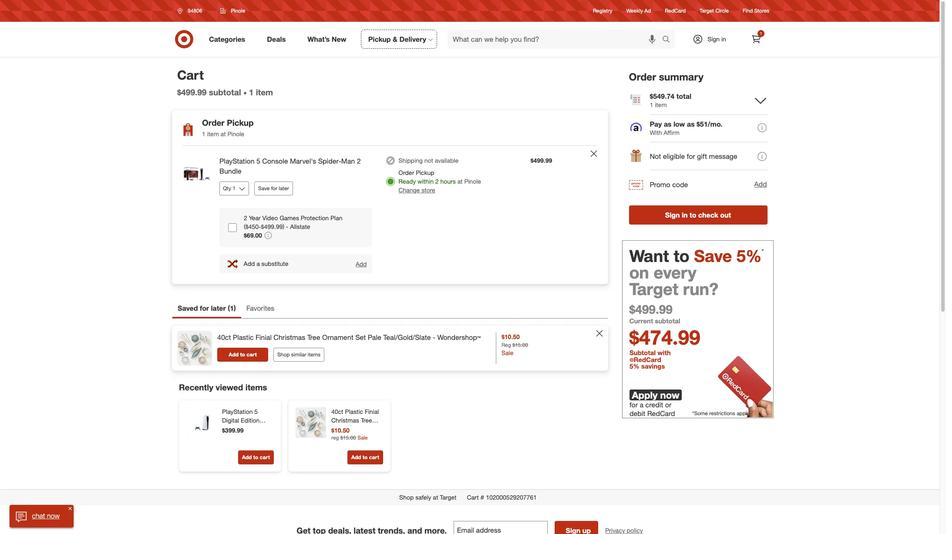 Task type: vqa. For each thing, say whether or not it's contained in the screenshot.
the topmost Cart
yes



Task type: describe. For each thing, give the bounding box(es) containing it.
circle
[[716, 8, 729, 14]]

plan
[[331, 214, 342, 222]]

$10.50 reg $15.00 sale
[[502, 333, 528, 357]]

add to cart button for 40ct plastic finial christmas tree ornament set - wondershop™
[[347, 451, 383, 465]]

pinole inside order pickup ready within 2 hours at pinole change store
[[464, 178, 481, 185]]

wondershop™ inside 40ct plastic finial christmas tree ornament set pale teal/gold/slate - wondershop™ link
[[437, 333, 481, 342]]

playstation 5 console marvel's spider-man 2 bundle link
[[219, 156, 372, 176]]

console inside playstation 5 digital edition console
[[222, 426, 245, 433]]

spider-
[[318, 157, 341, 166]]

console inside playstation 5 console marvel's spider-man 2 bundle
[[262, 157, 288, 166]]

pale
[[368, 333, 381, 342]]

Store pickup radio
[[386, 177, 395, 186]]

find stores
[[743, 8, 769, 14]]

to inside $399.99 add to cart
[[253, 454, 258, 461]]

hours
[[440, 178, 456, 185]]

what's new
[[308, 35, 346, 43]]

2 as from the left
[[687, 120, 695, 128]]

categories
[[209, 35, 245, 43]]

subtotal inside $499.99 current subtotal $474.99
[[655, 317, 681, 325]]

shop for shop similar items
[[277, 351, 290, 358]]

chat now button
[[9, 505, 74, 528]]

apply now button
[[630, 389, 682, 401]]

redcard link
[[665, 7, 686, 15]]

playstation 5 console marvel's spider-man 2 bundle
[[219, 157, 361, 175]]

now for apply
[[660, 389, 680, 401]]

apply
[[632, 389, 658, 401]]

item
[[399, 488, 411, 496]]

search
[[658, 36, 679, 44]]

weekly ad
[[626, 8, 651, 14]]

✕
[[68, 506, 72, 511]]

for inside button
[[271, 185, 277, 192]]

categories link
[[202, 30, 256, 49]]

$549.74 total 1 item
[[650, 92, 692, 108]]

recently
[[179, 382, 213, 392]]

pinole inside dropdown button
[[231, 7, 245, 14]]

finial for 40ct plastic finial christmas tree ornament set pale teal/gold/slate - wondershop™
[[256, 333, 272, 342]]

$499.99 for $499.99 subtotal
[[177, 87, 207, 97]]

restrictions
[[709, 410, 735, 417]]

change
[[399, 186, 420, 194]]

$51/mo.
[[697, 120, 723, 128]]

order for order pickup 1 item at pinole
[[202, 118, 225, 128]]

)
[[234, 304, 236, 313]]

credit
[[646, 401, 663, 409]]

promo code
[[650, 180, 688, 189]]

subtotal with
[[630, 349, 673, 357]]

cart for cart # 102000529207761
[[467, 494, 479, 501]]

2 horizontal spatial target
[[700, 8, 714, 14]]

shipping not available
[[399, 157, 459, 164]]

video
[[262, 214, 278, 222]]

current
[[630, 317, 653, 325]]

shipping
[[399, 157, 423, 164]]

2 vertical spatial at
[[433, 494, 438, 501]]

save inside button
[[258, 185, 270, 192]]

(
[[228, 304, 230, 313]]

102000529207761
[[486, 494, 537, 501]]

recently viewed items
[[179, 382, 267, 392]]

40ct for 40ct plastic finial christmas tree ornament set pale teal/gold/slate - wondershop™
[[217, 333, 231, 342]]

with
[[658, 349, 671, 357]]

ornament for pale
[[322, 333, 353, 342]]

apply now for a credit or debit redcard
[[630, 389, 680, 418]]

*
[[762, 248, 764, 254]]

later for save for later
[[279, 185, 289, 192]]

0 horizontal spatial target
[[440, 494, 457, 501]]

available
[[435, 157, 459, 164]]

subtotal
[[630, 349, 656, 357]]

1 vertical spatial redcard
[[634, 356, 661, 364]]

within
[[418, 178, 434, 185]]

find
[[743, 8, 753, 14]]

in for sign in to check out
[[682, 211, 688, 219]]

2 inside 2 year video games protection plan ($450-$499.99) - allstate
[[244, 214, 247, 222]]

$15.00 for $10.50 reg $15.00 sale
[[340, 434, 356, 441]]

chat
[[32, 512, 45, 520]]

order for order pickup ready within 2 hours at pinole change store
[[399, 169, 414, 176]]

0 vertical spatial item
[[256, 87, 273, 97]]

order pickup ready within 2 hours at pinole change store
[[399, 169, 481, 194]]

want to save 5% *
[[630, 246, 764, 266]]

5% savings
[[630, 362, 665, 371]]

40ct plastic finial christmas tree ornament set pale teal/gold/slate - wondershop&#8482; image
[[177, 331, 212, 366]]

low
[[674, 120, 685, 128]]

sale for $10.50 reg $15.00 sale
[[502, 349, 514, 357]]

gift
[[697, 152, 707, 161]]

change store button
[[399, 186, 435, 195]]

shop for shop safely at target
[[399, 494, 414, 501]]

Service plan checkbox
[[228, 224, 237, 232]]

0 horizontal spatial subtotal
[[209, 87, 241, 97]]

sign for sign in to check out
[[665, 211, 680, 219]]

$499.99 for $499.99
[[531, 157, 552, 164]]

cart # 102000529207761
[[467, 494, 537, 501]]

deals
[[267, 35, 286, 43]]

bundle
[[219, 167, 241, 175]]

$499.99 subtotal
[[177, 87, 241, 97]]

$399.99 add to cart
[[222, 427, 270, 461]]

- inside 2 year video games protection plan ($450-$499.99) - allstate
[[286, 223, 288, 230]]

apply.
[[737, 410, 750, 417]]

$399.99
[[222, 427, 244, 434]]

sign in to check out button
[[629, 205, 768, 225]]

games
[[280, 214, 299, 222]]

savings
[[641, 362, 665, 371]]

pickup for order pickup ready within 2 hours at pinole change store
[[416, 169, 434, 176]]

allstate
[[290, 223, 310, 230]]

man
[[341, 157, 355, 166]]

0 vertical spatial redcard
[[665, 8, 686, 14]]

1 horizontal spatial add to cart
[[351, 454, 379, 461]]

1 left the favorites
[[230, 304, 234, 313]]

delivery
[[399, 35, 426, 43]]

($450-
[[244, 223, 261, 230]]

on every target run?
[[630, 262, 719, 299]]

target inside on every target run?
[[630, 279, 679, 299]]

add inside 40ct plastic finial christmas tree ornament set pale teal/gold/slate - wondershop™ list item
[[229, 351, 239, 358]]

christmas for 40ct plastic finial christmas tree ornament set - wondershop™
[[331, 417, 359, 424]]

0 vertical spatial add button
[[754, 179, 768, 190]]

debit
[[630, 409, 645, 418]]

want
[[630, 246, 669, 266]]

edition
[[241, 417, 260, 424]]

shop safely at target
[[399, 494, 457, 501]]

protection
[[301, 214, 329, 222]]

1 vertical spatial add button
[[355, 260, 367, 268]]

40ct plastic finial christmas tree ornament set pale teal/gold/slate - wondershop™ link
[[217, 333, 481, 343]]

item for $549.74 total
[[655, 101, 667, 108]]

add to cart button up viewed
[[217, 348, 268, 362]]

similar
[[291, 351, 306, 358]]

items for recently viewed items
[[245, 382, 267, 392]]

saved
[[413, 488, 429, 496]]

later.
[[439, 488, 452, 496]]

every
[[654, 262, 697, 282]]

tree for pale
[[307, 333, 320, 342]]

1 horizontal spatial save
[[694, 246, 732, 266]]



Task type: locate. For each thing, give the bounding box(es) containing it.
- right $10.50 reg $15.00 sale
[[371, 426, 374, 433]]

1 vertical spatial wondershop™
[[331, 434, 369, 442]]

later left (
[[211, 304, 226, 313]]

what's new link
[[300, 30, 357, 49]]

ornament inside list item
[[322, 333, 353, 342]]

as right low
[[687, 120, 695, 128]]

cart for 'add to cart' button above viewed
[[247, 351, 257, 358]]

1 vertical spatial a
[[640, 401, 644, 409]]

in inside button
[[682, 211, 688, 219]]

at right the hours
[[457, 178, 463, 185]]

cart down the playstation 5 digital edition console link
[[260, 454, 270, 461]]

2 vertical spatial $499.99
[[630, 302, 673, 317]]

items
[[308, 351, 321, 358], [245, 382, 267, 392]]

5%
[[737, 246, 762, 266], [630, 362, 640, 371]]

40ct plastic finial christmas tree ornament set pale teal/gold/slate - wondershop™
[[217, 333, 481, 342]]

None text field
[[454, 521, 548, 534]]

affirm
[[664, 129, 680, 136]]

pickup up within
[[416, 169, 434, 176]]

item saved for later.
[[399, 488, 452, 496]]

for left gift
[[687, 152, 695, 161]]

out
[[721, 211, 731, 219]]

0 vertical spatial shop
[[277, 351, 290, 358]]

pickup inside order pickup 1 item at pinole
[[227, 118, 254, 128]]

1 horizontal spatial wondershop™
[[437, 333, 481, 342]]

for left later. at the left
[[430, 488, 438, 496]]

christmas inside list item
[[274, 333, 305, 342]]

1 vertical spatial target
[[630, 279, 679, 299]]

0 horizontal spatial later
[[211, 304, 226, 313]]

as
[[664, 120, 672, 128], [687, 120, 695, 128]]

1 horizontal spatial 5%
[[737, 246, 762, 266]]

2 horizontal spatial cart
[[369, 454, 379, 461]]

sale
[[502, 349, 514, 357], [358, 434, 368, 441]]

not
[[650, 152, 661, 161]]

40ct plastic finial christmas tree ornament set - wondershop™
[[331, 408, 379, 442]]

ornament left pale
[[322, 333, 353, 342]]

cart up the $499.99 subtotal
[[177, 67, 204, 83]]

pinole inside order pickup 1 item at pinole
[[228, 130, 244, 138]]

for for apply
[[630, 401, 638, 409]]

items inside button
[[308, 351, 321, 358]]

item inside order pickup 1 item at pinole
[[207, 130, 219, 138]]

1 horizontal spatial 2
[[357, 157, 361, 166]]

1 horizontal spatial console
[[262, 157, 288, 166]]

ornament
[[322, 333, 353, 342], [331, 426, 359, 433]]

in for sign in
[[721, 35, 726, 43]]

1 vertical spatial save
[[694, 246, 732, 266]]

pickup & delivery link
[[361, 30, 437, 49]]

sale inside $10.50 reg $15.00 sale
[[358, 434, 368, 441]]

redcard inside the apply now for a credit or debit redcard
[[647, 409, 675, 418]]

finial inside list item
[[256, 333, 272, 342]]

later inside button
[[279, 185, 289, 192]]

1 up "playstation 5 console marvel&#39;s spider-man 2 bundle" image
[[202, 130, 205, 138]]

save up video
[[258, 185, 270, 192]]

add button
[[754, 179, 768, 190], [355, 260, 367, 268]]

2 inside playstation 5 console marvel's spider-man 2 bundle
[[357, 157, 361, 166]]

$549.74
[[650, 92, 675, 100]]

1 horizontal spatial christmas
[[331, 417, 359, 424]]

1 right the $499.99 subtotal
[[249, 87, 254, 97]]

add to cart button for playstation 5 digital edition console
[[238, 451, 274, 465]]

christmas up the similar
[[274, 333, 305, 342]]

1 vertical spatial $499.99
[[531, 157, 552, 164]]

1 vertical spatial finial
[[365, 408, 379, 416]]

1 inside $549.74 total 1 item
[[650, 101, 654, 108]]

0 vertical spatial sale
[[502, 349, 514, 357]]

0 vertical spatial finial
[[256, 333, 272, 342]]

$10.50 inside $10.50 reg $15.00 sale
[[331, 427, 350, 434]]

finial
[[256, 333, 272, 342], [365, 408, 379, 416]]

now right "apply"
[[660, 389, 680, 401]]

add to cart button
[[217, 348, 268, 362], [238, 451, 274, 465], [347, 451, 383, 465]]

set
[[355, 333, 366, 342], [360, 426, 370, 433]]

0 vertical spatial subtotal
[[209, 87, 241, 97]]

to down $10.50 reg $15.00 sale
[[363, 454, 368, 461]]

now inside button
[[47, 512, 60, 520]]

at inside order pickup ready within 2 hours at pinole change store
[[457, 178, 463, 185]]

christmas for 40ct plastic finial christmas tree ornament set pale teal/gold/slate - wondershop™
[[274, 333, 305, 342]]

sign for sign in
[[708, 35, 720, 43]]

plastic up $10.50 reg $15.00 sale
[[345, 408, 363, 416]]

0 horizontal spatial $499.99
[[177, 87, 207, 97]]

set for pale
[[355, 333, 366, 342]]

order up ready
[[399, 169, 414, 176]]

pinole
[[231, 7, 245, 14], [228, 130, 244, 138], [464, 178, 481, 185]]

0 horizontal spatial finial
[[256, 333, 272, 342]]

1 vertical spatial $15.00
[[340, 434, 356, 441]]

40ct up $10.50 reg $15.00 sale
[[331, 408, 343, 416]]

saved for later ( 1 )
[[178, 304, 236, 313]]

2 left year
[[244, 214, 247, 222]]

- right teal/gold/slate
[[433, 333, 435, 342]]

pinole right the hours
[[464, 178, 481, 185]]

2 vertical spatial -
[[371, 426, 374, 433]]

item for order pickup
[[207, 130, 219, 138]]

at up bundle
[[221, 130, 226, 138]]

0 vertical spatial 5%
[[737, 246, 762, 266]]

save
[[258, 185, 270, 192], [694, 246, 732, 266]]

$15.00 inside $10.50 reg $15.00 sale
[[512, 342, 528, 348]]

wondershop™ inside the 40ct plastic finial christmas tree ornament set - wondershop™
[[331, 434, 369, 442]]

pay as low as $51/mo. with affirm
[[650, 120, 723, 136]]

on
[[630, 262, 649, 282]]

#
[[481, 494, 484, 501]]

target left the circle
[[700, 8, 714, 14]]

favorites
[[246, 304, 274, 313]]

1 vertical spatial order
[[202, 118, 225, 128]]

1 down 'stores'
[[760, 31, 762, 36]]

1 vertical spatial christmas
[[331, 417, 359, 424]]

ready
[[399, 178, 416, 185]]

1 vertical spatial at
[[457, 178, 463, 185]]

1 vertical spatial plastic
[[345, 408, 363, 416]]

to inside button
[[690, 211, 697, 219]]

0 vertical spatial ornament
[[322, 333, 353, 342]]

favorites link
[[241, 300, 280, 318]]

pickup inside order pickup ready within 2 hours at pinole change store
[[416, 169, 434, 176]]

playstation inside playstation 5 console marvel's spider-man 2 bundle
[[219, 157, 255, 166]]

0 horizontal spatial christmas
[[274, 333, 305, 342]]

1 vertical spatial playstation
[[222, 408, 253, 416]]

40ct plastic finial christmas tree ornament set - wondershop™ link
[[331, 408, 381, 442]]

1 down $549.74
[[650, 101, 654, 108]]

40ct plastic finial christmas tree ornament set pale teal/gold/slate - wondershop™ list item
[[172, 326, 608, 371]]

plastic for 40ct plastic finial christmas tree ornament set - wondershop™
[[345, 408, 363, 416]]

pickup left &
[[368, 35, 391, 43]]

$15.00 inside $10.50 reg $15.00 sale
[[340, 434, 356, 441]]

What can we help you find? suggestions appear below search field
[[448, 30, 664, 49]]

cart left "#"
[[467, 494, 479, 501]]

pickup
[[368, 35, 391, 43], [227, 118, 254, 128], [416, 169, 434, 176]]

0 horizontal spatial at
[[221, 130, 226, 138]]

$10.50 inside $10.50 reg $15.00 sale
[[502, 333, 520, 341]]

for for not
[[687, 152, 695, 161]]

reg
[[331, 434, 339, 441]]

redcard
[[665, 8, 686, 14], [634, 356, 661, 364], [647, 409, 675, 418]]

to left check
[[690, 211, 697, 219]]

items right viewed
[[245, 382, 267, 392]]

to down edition
[[253, 454, 258, 461]]

item
[[256, 87, 273, 97], [655, 101, 667, 108], [207, 130, 219, 138]]

1 vertical spatial sign
[[665, 211, 680, 219]]

1 horizontal spatial tree
[[361, 417, 372, 424]]

pinole button
[[215, 3, 251, 19]]

0 vertical spatial add to cart
[[229, 351, 257, 358]]

chat now dialog
[[9, 505, 74, 528]]

add
[[754, 180, 767, 189], [244, 260, 255, 267], [356, 260, 367, 268], [229, 351, 239, 358], [242, 454, 252, 461], [351, 454, 361, 461]]

a inside the apply now for a credit or debit redcard
[[640, 401, 644, 409]]

shop left the similar
[[277, 351, 290, 358]]

sale right reg
[[358, 434, 368, 441]]

$499.99 inside the cart item ready to fulfill group
[[531, 157, 552, 164]]

shop inside button
[[277, 351, 290, 358]]

0 vertical spatial a
[[257, 260, 260, 267]]

sale down reg
[[502, 349, 514, 357]]

1 horizontal spatial 40ct
[[331, 408, 343, 416]]

1 link
[[747, 30, 766, 49]]

add to cart down $10.50 reg $15.00 sale
[[351, 454, 379, 461]]

1 horizontal spatial $10.50
[[502, 333, 520, 341]]

for inside the apply now for a credit or debit redcard
[[630, 401, 638, 409]]

subtotal right current
[[655, 317, 681, 325]]

1 as from the left
[[664, 120, 672, 128]]

0 vertical spatial order
[[629, 71, 656, 83]]

plastic down )
[[233, 333, 254, 342]]

- down games
[[286, 223, 288, 230]]

0 horizontal spatial order
[[202, 118, 225, 128]]

finial down "favorites" link on the bottom
[[256, 333, 272, 342]]

1 vertical spatial sale
[[358, 434, 368, 441]]

1 horizontal spatial plastic
[[345, 408, 363, 416]]

2 vertical spatial 2
[[244, 214, 247, 222]]

target down want
[[630, 279, 679, 299]]

for down playstation 5 console marvel's spider-man 2 bundle on the left top
[[271, 185, 277, 192]]

at
[[221, 130, 226, 138], [457, 178, 463, 185], [433, 494, 438, 501]]

christmas up $10.50 reg $15.00 sale
[[331, 417, 359, 424]]

0 vertical spatial pinole
[[231, 7, 245, 14]]

2
[[357, 157, 361, 166], [435, 178, 439, 185], [244, 214, 247, 222]]

to up viewed
[[240, 351, 245, 358]]

1 horizontal spatial $15.00
[[512, 342, 528, 348]]

pinole up categories link
[[231, 7, 245, 14]]

in down the circle
[[721, 35, 726, 43]]

sign in
[[708, 35, 726, 43]]

plastic for 40ct plastic finial christmas tree ornament set pale teal/gold/slate - wondershop™
[[233, 333, 254, 342]]

digital
[[222, 417, 239, 424]]

pinole up bundle
[[228, 130, 244, 138]]

1 horizontal spatial subtotal
[[655, 317, 681, 325]]

40ct plastic finial christmas tree ornament set - wondershop™ image
[[296, 408, 326, 438], [296, 408, 326, 438]]

subtotal
[[209, 87, 241, 97], [655, 317, 681, 325]]

affirm image
[[630, 123, 642, 131]]

1 horizontal spatial add button
[[754, 179, 768, 190]]

summary
[[659, 71, 704, 83]]

0 horizontal spatial a
[[257, 260, 260, 267]]

order for order summary
[[629, 71, 656, 83]]

registry link
[[593, 7, 612, 15]]

order inside order pickup ready within 2 hours at pinole change store
[[399, 169, 414, 176]]

ornament inside the 40ct plastic finial christmas tree ornament set - wondershop™
[[331, 426, 359, 433]]

tree inside the 40ct plastic finial christmas tree ornament set - wondershop™
[[361, 417, 372, 424]]

order up $549.74
[[629, 71, 656, 83]]

a left credit
[[640, 401, 644, 409]]

christmas inside the 40ct plastic finial christmas tree ornament set - wondershop™
[[331, 417, 359, 424]]

new
[[332, 35, 346, 43]]

tree up $10.50 reg $15.00 sale
[[361, 417, 372, 424]]

add to cart inside 40ct plastic finial christmas tree ornament set pale teal/gold/slate - wondershop™ list item
[[229, 351, 257, 358]]

0 horizontal spatial items
[[245, 382, 267, 392]]

cart inside $399.99 add to cart
[[260, 454, 270, 461]]

save for later
[[258, 185, 289, 192]]

cart down 40ct plastic finial christmas tree ornament set - wondershop™ link at bottom
[[369, 454, 379, 461]]

0 horizontal spatial $10.50
[[331, 427, 350, 434]]

0 horizontal spatial as
[[664, 120, 672, 128]]

pickup down 1 item
[[227, 118, 254, 128]]

check
[[699, 211, 719, 219]]

2 vertical spatial target
[[440, 494, 457, 501]]

$474.99
[[630, 325, 701, 350]]

0 vertical spatial pickup
[[368, 35, 391, 43]]

1 horizontal spatial cart
[[260, 454, 270, 461]]

1 vertical spatial cart
[[467, 494, 479, 501]]

cart item ready to fulfill group
[[172, 146, 608, 284]]

94806
[[188, 7, 202, 14]]

1 horizontal spatial sign
[[708, 35, 720, 43]]

0 horizontal spatial cart
[[247, 351, 257, 358]]

$10.50 for $10.50 reg $15.00 sale
[[331, 427, 350, 434]]

$10.50 for $10.50 reg $15.00 sale
[[502, 333, 520, 341]]

sign in link
[[685, 30, 740, 49]]

safely
[[415, 494, 431, 501]]

2 inside order pickup ready within 2 hours at pinole change store
[[435, 178, 439, 185]]

order down the $499.99 subtotal
[[202, 118, 225, 128]]

console down digital
[[222, 426, 245, 433]]

sign down promo code
[[665, 211, 680, 219]]

order pickup 1 item at pinole
[[202, 118, 254, 138]]

cart for cart
[[177, 67, 204, 83]]

later down playstation 5 console marvel's spider-man 2 bundle on the left top
[[279, 185, 289, 192]]

reg
[[502, 342, 511, 348]]

finial for 40ct plastic finial christmas tree ornament set - wondershop™
[[365, 408, 379, 416]]

1 inside order pickup 1 item at pinole
[[202, 130, 205, 138]]

weekly ad link
[[626, 7, 651, 15]]

items right the similar
[[308, 351, 321, 358]]

0 vertical spatial in
[[721, 35, 726, 43]]

target right "safely" on the bottom
[[440, 494, 457, 501]]

1 horizontal spatial at
[[433, 494, 438, 501]]

5 inside playstation 5 console marvel's spider-man 2 bundle
[[256, 157, 260, 166]]

shop similar items button
[[273, 348, 324, 362]]

94806 button
[[172, 3, 211, 19]]

total
[[677, 92, 692, 100]]

0 horizontal spatial plastic
[[233, 333, 254, 342]]

playstation inside playstation 5 digital edition console
[[222, 408, 253, 416]]

0 horizontal spatial pickup
[[227, 118, 254, 128]]

5 up save for later
[[256, 157, 260, 166]]

0 horizontal spatial item
[[207, 130, 219, 138]]

items for shop similar items
[[308, 351, 321, 358]]

1 vertical spatial -
[[433, 333, 435, 342]]

a inside group
[[257, 260, 260, 267]]

with
[[650, 129, 662, 136]]

sign inside button
[[665, 211, 680, 219]]

set inside the 40ct plastic finial christmas tree ornament set - wondershop™
[[360, 426, 370, 433]]

0 horizontal spatial 2
[[244, 214, 247, 222]]

playstation up digital
[[222, 408, 253, 416]]

code
[[673, 180, 688, 189]]

order inside order pickup 1 item at pinole
[[202, 118, 225, 128]]

search button
[[658, 30, 679, 51]]

save up the run?
[[694, 246, 732, 266]]

run?
[[683, 279, 719, 299]]

add to cart up viewed
[[229, 351, 257, 358]]

playstation for playstation 5 digital edition console
[[222, 408, 253, 416]]

now inside the apply now for a credit or debit redcard
[[660, 389, 680, 401]]

5 up edition
[[254, 408, 258, 416]]

tree up shop similar items
[[307, 333, 320, 342]]

- inside list item
[[433, 333, 435, 342]]

$499.99 inside $499.99 current subtotal $474.99
[[630, 302, 673, 317]]

2 right man
[[357, 157, 361, 166]]

0 horizontal spatial sale
[[358, 434, 368, 441]]

1 vertical spatial later
[[211, 304, 226, 313]]

40ct for 40ct plastic finial christmas tree ornament set - wondershop™
[[331, 408, 343, 416]]

playstation up bundle
[[219, 157, 255, 166]]

None radio
[[386, 156, 395, 165]]

at left later. at the left
[[433, 494, 438, 501]]

item inside $549.74 total 1 item
[[655, 101, 667, 108]]

0 horizontal spatial tree
[[307, 333, 320, 342]]

1 horizontal spatial $499.99
[[531, 157, 552, 164]]

add to cart button down $10.50 reg $15.00 sale
[[347, 451, 383, 465]]

2 vertical spatial pinole
[[464, 178, 481, 185]]

marvel's
[[290, 157, 316, 166]]

cart for 'add to cart' button corresponding to 40ct plastic finial christmas tree ornament set - wondershop™
[[369, 454, 379, 461]]

ornament for -
[[331, 426, 359, 433]]

1 vertical spatial $10.50
[[331, 427, 350, 434]]

to
[[690, 211, 697, 219], [674, 246, 690, 266], [240, 351, 245, 358], [253, 454, 258, 461], [363, 454, 368, 461]]

now right chat
[[47, 512, 60, 520]]

to inside 40ct plastic finial christmas tree ornament set pale teal/gold/slate - wondershop™ list item
[[240, 351, 245, 358]]

or
[[665, 401, 672, 409]]

for for item
[[430, 488, 438, 496]]

1 vertical spatial 5%
[[630, 362, 640, 371]]

tree inside list item
[[307, 333, 320, 342]]

0 vertical spatial console
[[262, 157, 288, 166]]

1 vertical spatial in
[[682, 211, 688, 219]]

for right saved
[[200, 304, 209, 313]]

playstation 5 digital edition console image
[[186, 408, 217, 438], [186, 408, 217, 438]]

0 horizontal spatial shop
[[277, 351, 290, 358]]

0 vertical spatial sign
[[708, 35, 720, 43]]

cart up the "recently viewed items" on the left bottom of page
[[247, 351, 257, 358]]

&
[[393, 35, 398, 43]]

message
[[709, 152, 738, 161]]

0 vertical spatial 5
[[256, 157, 260, 166]]

0 horizontal spatial -
[[286, 223, 288, 230]]

1 vertical spatial 5
[[254, 408, 258, 416]]

now for chat
[[47, 512, 60, 520]]

playstation for playstation 5 console marvel's spider-man 2 bundle
[[219, 157, 255, 166]]

finial up $10.50 reg $15.00 sale
[[365, 408, 379, 416]]

1
[[760, 31, 762, 36], [249, 87, 254, 97], [650, 101, 654, 108], [202, 130, 205, 138], [230, 304, 234, 313]]

playstation 5 console marvel&#39;s spider-man 2 bundle image
[[179, 156, 214, 191]]

shop
[[277, 351, 290, 358], [399, 494, 414, 501]]

5 for digital
[[254, 408, 258, 416]]

later
[[279, 185, 289, 192], [211, 304, 226, 313]]

5 inside playstation 5 digital edition console
[[254, 408, 258, 416]]

set for -
[[360, 426, 370, 433]]

viewed
[[216, 382, 243, 392]]

as up affirm at top
[[664, 120, 672, 128]]

target circle link
[[700, 7, 729, 15]]

finial inside the 40ct plastic finial christmas tree ornament set - wondershop™
[[365, 408, 379, 416]]

sign down target circle link
[[708, 35, 720, 43]]

$15.00 for $10.50 reg $15.00 sale
[[512, 342, 528, 348]]

at inside order pickup 1 item at pinole
[[221, 130, 226, 138]]

affirm image
[[629, 121, 643, 135]]

in
[[721, 35, 726, 43], [682, 211, 688, 219]]

40ct down (
[[217, 333, 231, 342]]

1 horizontal spatial item
[[256, 87, 273, 97]]

subtotal up order pickup 1 item at pinole
[[209, 87, 241, 97]]

2 left the hours
[[435, 178, 439, 185]]

promo
[[650, 180, 671, 189]]

2 horizontal spatial at
[[457, 178, 463, 185]]

for
[[687, 152, 695, 161], [271, 185, 277, 192], [200, 304, 209, 313], [630, 401, 638, 409], [430, 488, 438, 496]]

to right want
[[674, 246, 690, 266]]

0 vertical spatial items
[[308, 351, 321, 358]]

sale for $10.50 reg $15.00 sale
[[358, 434, 368, 441]]

shop left "safely" on the bottom
[[399, 494, 414, 501]]

1 horizontal spatial order
[[399, 169, 414, 176]]

deals link
[[260, 30, 297, 49]]

✕ button
[[67, 505, 74, 512]]

- inside the 40ct plastic finial christmas tree ornament set - wondershop™
[[371, 426, 374, 433]]

1 vertical spatial ornament
[[331, 426, 359, 433]]

1 horizontal spatial sale
[[502, 349, 514, 357]]

plastic inside the 40ct plastic finial christmas tree ornament set - wondershop™
[[345, 408, 363, 416]]

5 for console
[[256, 157, 260, 166]]

40ct inside list item
[[217, 333, 231, 342]]

pickup for order pickup 1 item at pinole
[[227, 118, 254, 128]]

for left credit
[[630, 401, 638, 409]]

playstation 5 digital edition console
[[222, 408, 260, 433]]

set inside 40ct plastic finial christmas tree ornament set pale teal/gold/slate - wondershop™ link
[[355, 333, 366, 342]]

in left check
[[682, 211, 688, 219]]

a left the substitute
[[257, 260, 260, 267]]

store
[[422, 186, 435, 194]]

tree for -
[[361, 417, 372, 424]]

0 horizontal spatial cart
[[177, 67, 204, 83]]

sale inside $10.50 reg $15.00 sale
[[502, 349, 514, 357]]

2 horizontal spatial item
[[655, 101, 667, 108]]

plastic inside list item
[[233, 333, 254, 342]]

ornament up reg
[[331, 426, 359, 433]]

console up save for later
[[262, 157, 288, 166]]

add to cart button down $399.99
[[238, 451, 274, 465]]

0 horizontal spatial sign
[[665, 211, 680, 219]]

1 vertical spatial items
[[245, 382, 267, 392]]

1 horizontal spatial target
[[630, 279, 679, 299]]

1 horizontal spatial pickup
[[368, 35, 391, 43]]

2 vertical spatial pickup
[[416, 169, 434, 176]]

cart inside 40ct plastic finial christmas tree ornament set pale teal/gold/slate - wondershop™ list item
[[247, 351, 257, 358]]

0 vertical spatial 40ct
[[217, 333, 231, 342]]

0 vertical spatial target
[[700, 8, 714, 14]]

0 vertical spatial tree
[[307, 333, 320, 342]]

$499.99 for $499.99 current subtotal $474.99
[[630, 302, 673, 317]]

40ct inside the 40ct plastic finial christmas tree ornament set - wondershop™
[[331, 408, 343, 416]]

later for saved for later ( 1 )
[[211, 304, 226, 313]]

add inside $399.99 add to cart
[[242, 454, 252, 461]]

1 item
[[249, 87, 273, 97]]

1 horizontal spatial now
[[660, 389, 680, 401]]



